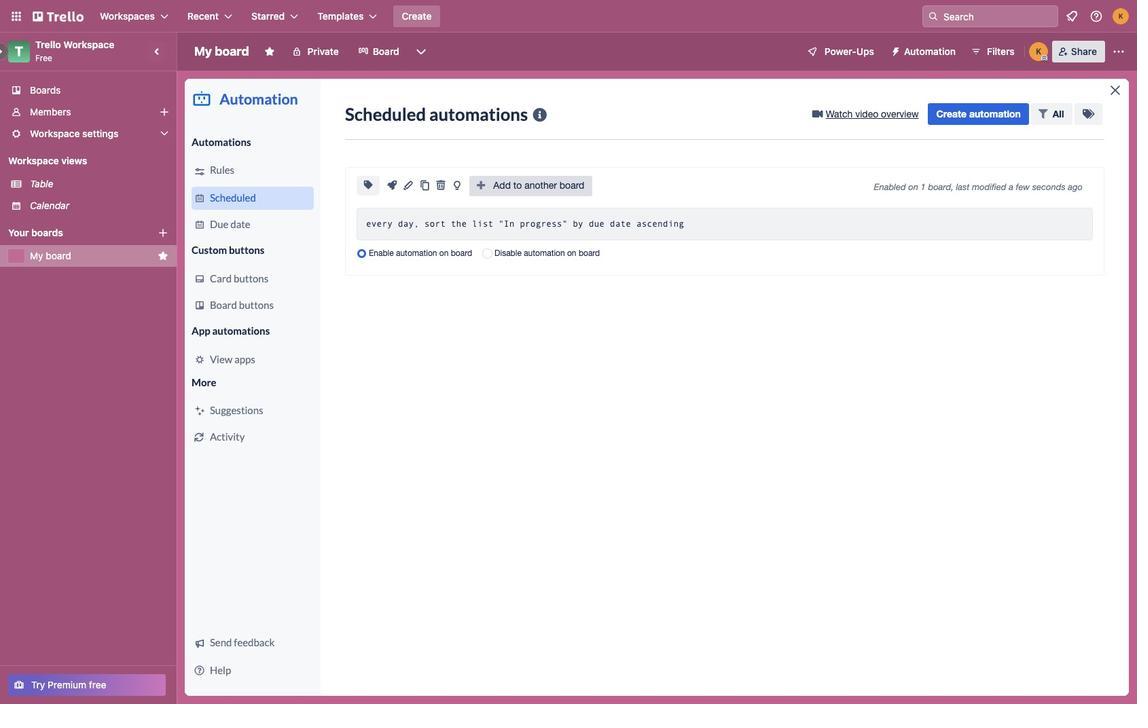 Task type: vqa. For each thing, say whether or not it's contained in the screenshot.
HAS
no



Task type: locate. For each thing, give the bounding box(es) containing it.
primary element
[[0, 0, 1137, 33]]

t link
[[8, 41, 30, 62]]

automation
[[904, 46, 956, 57]]

members link
[[0, 101, 177, 123]]

filters button
[[967, 41, 1019, 62]]

0 horizontal spatial my board
[[30, 250, 71, 262]]

1 vertical spatial workspace
[[30, 128, 80, 139]]

board left star or unstar board image
[[215, 44, 249, 58]]

board link
[[350, 41, 407, 62]]

0 vertical spatial board
[[215, 44, 249, 58]]

my board down boards
[[30, 250, 71, 262]]

my
[[194, 44, 212, 58], [30, 250, 43, 262]]

my down recent in the left of the page
[[194, 44, 212, 58]]

Board name text field
[[187, 41, 256, 62]]

workspace right trello
[[63, 39, 114, 50]]

try premium free button
[[8, 675, 166, 696]]

templates
[[317, 10, 364, 22]]

0 vertical spatial my
[[194, 44, 212, 58]]

table
[[30, 178, 53, 190]]

1 vertical spatial my board
[[30, 250, 71, 262]]

my board
[[194, 44, 249, 58], [30, 250, 71, 262]]

workspace for settings
[[30, 128, 80, 139]]

0 horizontal spatial my
[[30, 250, 43, 262]]

1 vertical spatial board
[[46, 250, 71, 262]]

workspace up table
[[8, 155, 59, 166]]

kendallparks02 (kendallparks02) image right filters
[[1029, 42, 1048, 61]]

0 vertical spatial workspace
[[63, 39, 114, 50]]

workspace settings button
[[0, 123, 177, 145]]

power-ups
[[825, 46, 874, 57]]

boards
[[31, 227, 63, 238]]

recent button
[[179, 5, 240, 27]]

settings
[[82, 128, 119, 139]]

power-ups button
[[797, 41, 882, 62]]

1 horizontal spatial board
[[215, 44, 249, 58]]

2 vertical spatial workspace
[[8, 155, 59, 166]]

Search field
[[939, 6, 1058, 26]]

board down boards
[[46, 250, 71, 262]]

workspace inside dropdown button
[[30, 128, 80, 139]]

1 vertical spatial kendallparks02 (kendallparks02) image
[[1029, 42, 1048, 61]]

sm image
[[885, 41, 904, 60]]

1 vertical spatial my
[[30, 250, 43, 262]]

workspace views
[[8, 155, 87, 166]]

1 horizontal spatial kendallparks02 (kendallparks02) image
[[1113, 8, 1129, 24]]

automation button
[[885, 41, 964, 62]]

templates button
[[309, 5, 385, 27]]

starred icon image
[[158, 251, 168, 262]]

0 vertical spatial my board
[[194, 44, 249, 58]]

workspace down members
[[30, 128, 80, 139]]

my down your boards
[[30, 250, 43, 262]]

share
[[1071, 46, 1097, 57]]

add board image
[[158, 228, 168, 238]]

1 horizontal spatial my
[[194, 44, 212, 58]]

boards link
[[0, 79, 177, 101]]

my board down the recent dropdown button
[[194, 44, 249, 58]]

0 notifications image
[[1064, 8, 1080, 24]]

views
[[61, 155, 87, 166]]

ups
[[856, 46, 874, 57]]

workspace
[[63, 39, 114, 50], [30, 128, 80, 139], [8, 155, 59, 166]]

power-
[[825, 46, 856, 57]]

your boards with 1 items element
[[8, 225, 137, 241]]

members
[[30, 106, 71, 118]]

0 vertical spatial kendallparks02 (kendallparks02) image
[[1113, 8, 1129, 24]]

1 horizontal spatial my board
[[194, 44, 249, 58]]

kendallparks02 (kendallparks02) image right the open information menu image
[[1113, 8, 1129, 24]]

workspace inside trello workspace free
[[63, 39, 114, 50]]

customize views image
[[414, 45, 428, 58]]

board
[[215, 44, 249, 58], [46, 250, 71, 262]]

trello
[[35, 39, 61, 50]]

workspace settings
[[30, 128, 119, 139]]

kendallparks02 (kendallparks02) image
[[1113, 8, 1129, 24], [1029, 42, 1048, 61]]

my board link
[[30, 249, 152, 263]]

0 horizontal spatial kendallparks02 (kendallparks02) image
[[1029, 42, 1048, 61]]

workspace navigation collapse icon image
[[148, 42, 167, 61]]



Task type: describe. For each thing, give the bounding box(es) containing it.
trello workspace free
[[35, 39, 114, 63]]

table link
[[30, 177, 168, 191]]

search image
[[928, 11, 939, 22]]

show menu image
[[1112, 45, 1126, 58]]

trello workspace link
[[35, 39, 114, 50]]

0 horizontal spatial board
[[46, 250, 71, 262]]

boards
[[30, 84, 61, 96]]

star or unstar board image
[[264, 46, 275, 57]]

back to home image
[[33, 5, 84, 27]]

starred button
[[243, 5, 307, 27]]

workspaces
[[100, 10, 155, 22]]

try
[[31, 679, 45, 691]]

recent
[[187, 10, 219, 22]]

create button
[[394, 5, 440, 27]]

starred
[[251, 10, 285, 22]]

share button
[[1052, 41, 1105, 62]]

calendar link
[[30, 199, 168, 213]]

my inside text box
[[194, 44, 212, 58]]

free
[[89, 679, 106, 691]]

try premium free
[[31, 679, 106, 691]]

workspace for views
[[8, 155, 59, 166]]

switch to… image
[[10, 10, 23, 23]]

my board inside text box
[[194, 44, 249, 58]]

filters
[[987, 46, 1015, 57]]

your
[[8, 227, 29, 238]]

create
[[402, 10, 432, 22]]

premium
[[48, 679, 86, 691]]

free
[[35, 53, 52, 63]]

board
[[373, 46, 399, 57]]

open information menu image
[[1090, 10, 1103, 23]]

t
[[15, 43, 23, 59]]

private
[[307, 46, 339, 57]]

workspaces button
[[92, 5, 177, 27]]

this member is an admin of this board. image
[[1041, 55, 1047, 61]]

private button
[[283, 41, 347, 62]]

board inside text box
[[215, 44, 249, 58]]

calendar
[[30, 200, 69, 211]]

your boards
[[8, 227, 63, 238]]



